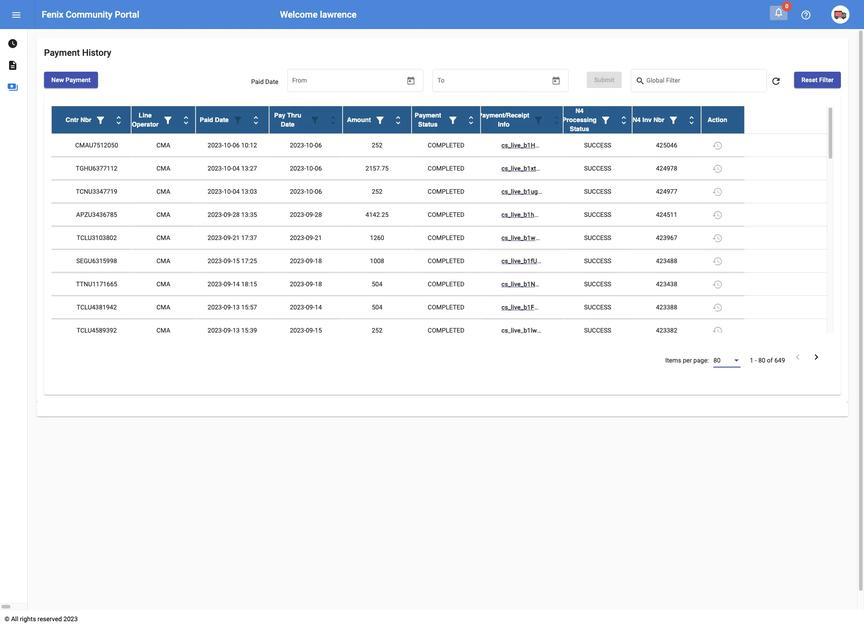 Task type: vqa. For each thing, say whether or not it's contained in the screenshot.


Task type: locate. For each thing, give the bounding box(es) containing it.
1 success from the top
[[585, 142, 612, 149]]

3 unfold_more from the left
[[251, 115, 262, 126]]

0 vertical spatial 2023-10-06
[[290, 142, 322, 149]]

no color image containing menu
[[11, 10, 22, 21]]

2 04 from the top
[[233, 188, 240, 195]]

2 13 from the top
[[233, 327, 240, 334]]

date inside pay thru date
[[281, 121, 295, 128]]

restore button for cs_live_b1xtth8vwnbylfxo5z9y2c1hl90ht0av6kzdxisdmwan4hyyuncip8oep0
[[709, 159, 727, 178]]

n4 left inv
[[633, 116, 641, 124]]

restore button for cs_live_b1lwbrtog9ttw1xhqlqwdnutdty0mpozi8fpxlvjzeqz8izqswwofodlia
[[709, 322, 727, 340]]

423382
[[657, 327, 678, 334]]

grid
[[51, 106, 834, 343]]

2 2023-10-06 from the top
[[290, 165, 322, 172]]

1 horizontal spatial nbr
[[654, 116, 665, 124]]

line operator filter_alt
[[132, 112, 174, 128]]

6 unfold_more button from the left
[[462, 111, 481, 129]]

no color image
[[801, 10, 812, 21], [7, 60, 18, 71], [636, 76, 647, 87], [95, 115, 106, 126], [233, 115, 243, 126], [251, 115, 262, 126], [310, 115, 321, 126], [328, 115, 339, 126], [375, 115, 386, 126], [393, 115, 404, 126], [533, 115, 544, 126], [552, 115, 563, 126], [713, 164, 724, 175], [713, 210, 724, 221], [713, 233, 724, 244], [713, 326, 724, 337]]

80 right -
[[759, 357, 766, 364]]

success down cs_live_b1fuvlqkgeej7fbylsboigwzkkx4q5llxxg4md3r6dmjtprzokxo3kc6ux
[[585, 281, 612, 288]]

1 horizontal spatial status
[[570, 125, 590, 133]]

filter
[[820, 76, 834, 84]]

1 vertical spatial 2023-10-06
[[290, 165, 322, 172]]

3 unfold_more button from the left
[[247, 111, 265, 129]]

1 horizontal spatial paid
[[251, 78, 264, 85]]

ttnu1171665
[[76, 281, 117, 288]]

6 filter_alt button from the left
[[444, 111, 462, 129]]

1 nbr from the left
[[81, 116, 91, 124]]

nbr right inv
[[654, 116, 665, 124]]

4 column header from the left
[[269, 106, 343, 134]]

0 vertical spatial 252
[[372, 142, 383, 149]]

nbr right cntr
[[81, 116, 91, 124]]

3 completed from the top
[[428, 188, 465, 195]]

504
[[372, 281, 383, 288], [372, 304, 383, 311]]

424977
[[657, 188, 678, 195]]

1 completed from the top
[[428, 142, 465, 149]]

search
[[636, 76, 646, 86]]

date
[[266, 78, 279, 85], [215, 116, 229, 124], [281, 121, 295, 128]]

description
[[7, 60, 18, 71]]

unfold_more left payment status
[[393, 115, 404, 126]]

filter_alt right 'amount'
[[375, 115, 386, 126]]

success down cs_live_b1xtth8vwnbylfxo5z9y2c1hl90ht0av6kzdxisdmwan4hyyuncip8oep0 link
[[585, 188, 612, 195]]

menu
[[11, 10, 22, 21]]

success for 423438
[[585, 281, 612, 288]]

To date field
[[438, 79, 529, 86]]

13:35
[[241, 211, 257, 218]]

n4
[[576, 107, 584, 114], [633, 116, 641, 124]]

2 success from the top
[[585, 165, 612, 172]]

1 horizontal spatial 80
[[759, 357, 766, 364]]

paid date filter_alt
[[200, 115, 243, 126]]

2 vertical spatial 2023-10-06
[[290, 188, 322, 195]]

06 for 13:03
[[315, 188, 322, 195]]

unfold_more button
[[110, 111, 128, 129], [177, 111, 195, 129], [247, 111, 265, 129], [324, 111, 343, 129], [389, 111, 408, 129], [462, 111, 481, 129], [548, 111, 566, 129], [615, 111, 634, 129], [683, 111, 701, 129]]

5 cma from the top
[[157, 234, 170, 242]]

0 horizontal spatial nbr
[[81, 116, 91, 124]]

15 down 2023-09-14
[[315, 327, 322, 334]]

reserved
[[38, 616, 62, 623]]

8 unfold_more from the left
[[619, 115, 630, 126]]

unfold_more left inv
[[619, 115, 630, 126]]

n4 inside n4 inv nbr filter_alt
[[633, 116, 641, 124]]

unfold_more for processing
[[619, 115, 630, 126]]

0 vertical spatial 04
[[233, 165, 240, 172]]

7 unfold_more from the left
[[552, 115, 563, 126]]

4 restore from the top
[[713, 210, 724, 221]]

cma for 2023-09-28 13:35
[[157, 211, 170, 218]]

1
[[751, 357, 754, 364]]

8 filter_alt button from the left
[[597, 111, 615, 129]]

payment for payment
[[27, 83, 56, 91]]

5 completed from the top
[[428, 234, 465, 242]]

cs_live_b1ftkc9dpiwkklmbvm7v6dsevvrgsshjcffnbip1jsn6mebtmnjkgye5ve
[[502, 304, 737, 311]]

filter_alt inside n4 processing status filter_alt
[[601, 115, 612, 126]]

5 unfold_more button from the left
[[389, 111, 408, 129]]

21 left 17:37
[[233, 234, 240, 242]]

completed for cs_live_b1w3osxhzsbg97fy0gmcjza73r2ybu9ghsobx40ee9v3wmt88vv0ttkbqk
[[428, 234, 465, 242]]

From date field
[[292, 79, 383, 86]]

9 cma from the top
[[157, 327, 170, 334]]

filter_alt button for filter_alt
[[371, 111, 389, 129]]

payment inside navigation
[[27, 83, 56, 91]]

04 left 13:27
[[233, 165, 240, 172]]

1 vertical spatial 18
[[315, 281, 322, 288]]

6 completed from the top
[[428, 258, 465, 265]]

no color image inside notifications_none popup button
[[774, 7, 785, 18]]

navigation
[[0, 29, 62, 98]]

18 down 2023-09-21
[[315, 258, 322, 265]]

no color image containing navigate_next
[[812, 352, 823, 363]]

1 horizontal spatial 28
[[315, 211, 322, 218]]

28 left 13:35 on the top left
[[233, 211, 240, 218]]

1 horizontal spatial n4
[[633, 116, 641, 124]]

2023-09-18 up 2023-09-14
[[290, 281, 322, 288]]

0 horizontal spatial 21
[[233, 234, 240, 242]]

04 for 13:27
[[233, 165, 240, 172]]

2 21 from the left
[[315, 234, 322, 242]]

1 restore from the top
[[713, 140, 724, 151]]

8 restore button from the top
[[709, 298, 727, 317]]

status
[[419, 121, 438, 128], [570, 125, 590, 133]]

0 horizontal spatial 80
[[714, 357, 721, 364]]

filter_alt right processing at right
[[601, 115, 612, 126]]

424511
[[657, 211, 678, 218]]

2023-09-18 down 2023-09-21
[[290, 258, 322, 265]]

© all rights reserved 2023
[[5, 616, 78, 623]]

success up cs_live_b1lwbrtog9ttw1xhqlqwdnutdty0mpozi8fpxlvjzeqz8izqswwofodlia link
[[585, 304, 612, 311]]

unfold_more left action at the top right of page
[[687, 115, 698, 126]]

09- up 2023-09-15
[[306, 304, 315, 311]]

restore
[[713, 140, 724, 151], [713, 164, 724, 175], [713, 187, 724, 198], [713, 210, 724, 221], [713, 233, 724, 244], [713, 256, 724, 267], [713, 279, 724, 290], [713, 303, 724, 314], [713, 326, 724, 337]]

6 success from the top
[[585, 258, 612, 265]]

5 restore from the top
[[713, 233, 724, 244]]

nbr
[[81, 116, 91, 124], [654, 116, 665, 124]]

1 filter_alt button from the left
[[91, 111, 110, 129]]

2023-10-04 13:03
[[208, 188, 257, 195]]

9 success from the top
[[585, 327, 612, 334]]

21 for 2023-09-21
[[315, 234, 322, 242]]

2 restore from the top
[[713, 164, 724, 175]]

18 up 2023-09-14
[[315, 281, 322, 288]]

2 completed from the top
[[428, 165, 465, 172]]

7 restore button from the top
[[709, 275, 727, 293]]

watch_later
[[7, 38, 18, 49]]

pay
[[274, 112, 286, 119]]

8 restore from the top
[[713, 303, 724, 314]]

column header
[[51, 106, 131, 134], [131, 106, 196, 134], [196, 106, 269, 134], [269, 106, 343, 134], [343, 106, 412, 134], [412, 106, 481, 134], [479, 106, 566, 134], [563, 106, 634, 134], [633, 106, 702, 134]]

cma
[[157, 142, 170, 149], [157, 165, 170, 172], [157, 188, 170, 195], [157, 211, 170, 218], [157, 234, 170, 242], [157, 258, 170, 265], [157, 281, 170, 288], [157, 304, 170, 311], [157, 327, 170, 334]]

cntr
[[66, 116, 79, 124]]

unfold_more for inv
[[687, 115, 698, 126]]

cma for 2023-10-06 10:12
[[157, 142, 170, 149]]

unfold_more
[[113, 115, 124, 126], [181, 115, 192, 126], [251, 115, 262, 126], [328, 115, 339, 126], [393, 115, 404, 126], [466, 115, 477, 126], [552, 115, 563, 126], [619, 115, 630, 126], [687, 115, 698, 126]]

date up the '2023-10-06 10:12'
[[215, 116, 229, 124]]

tghu6377112
[[76, 165, 118, 172]]

no color image containing description
[[7, 60, 18, 71]]

0 horizontal spatial paid
[[200, 116, 213, 124]]

2 18 from the top
[[315, 281, 322, 288]]

community
[[66, 9, 113, 20]]

2023-09-15 17:25
[[208, 258, 257, 265]]

restore for cs_live_b1xtth8vwnbylfxo5z9y2c1hl90ht0av6kzdxisdmwan4hyyuncip8oep0
[[713, 164, 724, 175]]

cmau7512050
[[75, 142, 118, 149]]

navigate_before button
[[790, 352, 807, 365]]

restore for cs_live_b1ugcrsnvtccmyrvx5oktihzveetrp2m3nyoj9e4jbuha2gh8ybysxizqp
[[713, 187, 724, 198]]

success down cs_live_b1ugcrsnvtccmyrvx5oktihzveetrp2m3nyoj9e4jbuha2gh8ybysxizqp link
[[585, 211, 612, 218]]

unfold_more left info
[[466, 115, 477, 126]]

restore button
[[709, 136, 727, 154], [709, 159, 727, 178], [709, 183, 727, 201], [709, 206, 727, 224], [709, 229, 727, 247], [709, 252, 727, 270], [709, 275, 727, 293], [709, 298, 727, 317], [709, 322, 727, 340]]

1 horizontal spatial 21
[[315, 234, 322, 242]]

14 up 2023-09-15
[[315, 304, 322, 311]]

8 filter_alt from the left
[[601, 115, 612, 126]]

6 restore row from the top
[[51, 250, 828, 273]]

1 vertical spatial 13
[[233, 327, 240, 334]]

payment for payment status
[[415, 112, 442, 119]]

17:25
[[241, 258, 257, 265]]

n4 for n4 inv nbr filter_alt
[[633, 116, 641, 124]]

0 horizontal spatial 28
[[233, 211, 240, 218]]

4 unfold_more button from the left
[[324, 111, 343, 129]]

0 vertical spatial 18
[[315, 258, 322, 265]]

n4 inside n4 processing status filter_alt
[[576, 107, 584, 114]]

9 restore from the top
[[713, 326, 724, 337]]

2 cma from the top
[[157, 165, 170, 172]]

4142.25
[[366, 211, 389, 218]]

unfold_more button for info
[[548, 111, 566, 129]]

1 horizontal spatial 15
[[315, 327, 322, 334]]

payment inside new payment button
[[66, 76, 91, 84]]

14 left 18:15
[[233, 281, 240, 288]]

restore row
[[51, 134, 828, 157], [51, 157, 828, 180], [51, 180, 828, 204], [51, 204, 828, 227], [51, 227, 828, 250], [51, 250, 828, 273], [51, 273, 828, 296], [51, 296, 828, 319], [51, 319, 828, 343]]

no color image containing payments
[[7, 82, 18, 93]]

13:03
[[241, 188, 257, 195]]

6 restore button from the top
[[709, 252, 727, 270]]

7 completed from the top
[[428, 281, 465, 288]]

15 for 2023-09-15
[[315, 327, 322, 334]]

fenix community portal
[[42, 9, 139, 20]]

21 down 2023-09-28
[[315, 234, 322, 242]]

2023-09-18 for 2023-09-14 18:15
[[290, 281, 322, 288]]

1 vertical spatial 2023-09-18
[[290, 281, 322, 288]]

1 vertical spatial 04
[[233, 188, 240, 195]]

1 21 from the left
[[233, 234, 240, 242]]

payment/receipt info filter_alt
[[479, 112, 544, 128]]

success up cs_live_b1ugcrsnvtccmyrvx5oktihzveetrp2m3nyoj9e4jbuha2gh8ybysxizqp link
[[585, 165, 612, 172]]

no color image containing notifications_none
[[774, 7, 785, 18]]

filter_alt up the '2023-10-06 10:12'
[[233, 115, 243, 126]]

1 2023-09-18 from the top
[[290, 258, 322, 265]]

date down "thru"
[[281, 121, 295, 128]]

unfold_more left operator
[[113, 115, 124, 126]]

13 left "15:57"
[[233, 304, 240, 311]]

cma for 2023-09-14 18:15
[[157, 281, 170, 288]]

0 vertical spatial 15
[[233, 258, 240, 265]]

success
[[585, 142, 612, 149], [585, 165, 612, 172], [585, 188, 612, 195], [585, 211, 612, 218], [585, 234, 612, 242], [585, 258, 612, 265], [585, 281, 612, 288], [585, 304, 612, 311], [585, 327, 612, 334]]

1 504 from the top
[[372, 281, 383, 288]]

3 restore from the top
[[713, 187, 724, 198]]

5 success from the top
[[585, 234, 612, 242]]

tcnu3347719
[[76, 188, 118, 195]]

4 completed from the top
[[428, 211, 465, 218]]

2 vertical spatial 252
[[372, 327, 383, 334]]

0 horizontal spatial 14
[[233, 281, 240, 288]]

1 horizontal spatial 14
[[315, 304, 322, 311]]

3 252 from the top
[[372, 327, 383, 334]]

0 vertical spatial 504
[[372, 281, 383, 288]]

no color image containing search
[[636, 76, 647, 87]]

1 vertical spatial 252
[[372, 188, 383, 195]]

1 04 from the top
[[233, 165, 240, 172]]

no color image containing help_outline
[[801, 10, 812, 21]]

06
[[233, 142, 240, 149], [315, 142, 322, 149], [315, 165, 322, 172], [315, 188, 322, 195]]

0 vertical spatial 2023-09-18
[[290, 258, 322, 265]]

filter_alt
[[95, 115, 106, 126], [163, 115, 174, 126], [233, 115, 243, 126], [310, 115, 321, 126], [375, 115, 386, 126], [448, 115, 459, 126], [533, 115, 544, 126], [601, 115, 612, 126], [669, 115, 680, 126]]

0 vertical spatial 13
[[233, 304, 240, 311]]

04
[[233, 165, 240, 172], [233, 188, 240, 195]]

cs_live_b1hwg6qt8zyzt6lcu3ko8ielcw3oxqxy9llt3jy3f31v7ysqxzvvh2o7rt link
[[502, 142, 733, 149]]

completed for cs_live_b1xtth8vwnbylfxo5z9y2c1hl90ht0av6kzdxisdmwan4hyyuncip8oep0
[[428, 165, 465, 172]]

no color image containing refresh
[[771, 76, 782, 87]]

1 vertical spatial 15
[[315, 327, 322, 334]]

3 cma from the top
[[157, 188, 170, 195]]

2 restore button from the top
[[709, 159, 727, 178]]

thru
[[287, 112, 302, 119]]

success up cs_live_b1nck2tsqa6mtaqzy2oy5cpordpavr1fqfbtyag8klmqd9mbfp5v6dv2zs link in the right top of the page
[[585, 258, 612, 265]]

success for 425046
[[585, 142, 612, 149]]

1 252 from the top
[[372, 142, 383, 149]]

1 unfold_more from the left
[[113, 115, 124, 126]]

unfold_more right line operator filter_alt
[[181, 115, 192, 126]]

7 restore from the top
[[713, 279, 724, 290]]

welcome
[[280, 9, 318, 20]]

423388
[[657, 304, 678, 311]]

filter_alt inside the payment/receipt info filter_alt
[[533, 115, 544, 126]]

date inside paid date filter_alt
[[215, 116, 229, 124]]

1 unfold_more button from the left
[[110, 111, 128, 129]]

unfold_more for info
[[552, 115, 563, 126]]

7 success from the top
[[585, 281, 612, 288]]

8 unfold_more button from the left
[[615, 111, 634, 129]]

cs_live_b1ugcrsnvtccmyrvx5oktihzveetrp2m3nyoj9e4jbuha2gh8ybysxizqp link
[[502, 188, 731, 195]]

navigate_next button
[[809, 352, 825, 365]]

restore for cs_live_b1hwg6qt8zyzt6lcu3ko8ielcw3oxqxy9llt3jy3f31v7ysqxzvvh2o7rt
[[713, 140, 724, 151]]

0 horizontal spatial date
[[215, 116, 229, 124]]

9 unfold_more button from the left
[[683, 111, 701, 129]]

no color image
[[774, 7, 785, 18], [11, 10, 22, 21], [7, 38, 18, 49], [771, 76, 782, 87], [7, 82, 18, 93], [113, 115, 124, 126], [163, 115, 174, 126], [181, 115, 192, 126], [448, 115, 459, 126], [466, 115, 477, 126], [601, 115, 612, 126], [619, 115, 630, 126], [669, 115, 680, 126], [687, 115, 698, 126], [713, 140, 724, 151], [713, 187, 724, 198], [713, 256, 724, 267], [713, 279, 724, 290], [713, 303, 724, 314], [793, 352, 804, 363], [812, 352, 823, 363]]

unfold_more for date
[[251, 115, 262, 126]]

0 vertical spatial paid
[[251, 78, 264, 85]]

success for 423967
[[585, 234, 612, 242]]

success for 423388
[[585, 304, 612, 311]]

18:15
[[241, 281, 257, 288]]

2023-09-28
[[290, 211, 322, 218]]

action column header
[[702, 106, 745, 134]]

1 vertical spatial 14
[[315, 304, 322, 311]]

unfold_more left pay
[[251, 115, 262, 126]]

3 success from the top
[[585, 188, 612, 195]]

success down n4 processing status filter_alt
[[585, 142, 612, 149]]

15 left 17:25
[[233, 258, 240, 265]]

14
[[233, 281, 240, 288], [315, 304, 322, 311]]

inv
[[643, 116, 652, 124]]

cs_live_b1nck2tsqa6mtaqzy2oy5cpordpavr1fqfbtyag8klmqd9mbfp5v6dv2zs
[[502, 281, 735, 288]]

cs_live_b1ugcrsnvtccmyrvx5oktihzveetrp2m3nyoj9e4jbuha2gh8ybysxizqp
[[502, 188, 731, 195]]

filter_alt up cmau7512050
[[95, 115, 106, 126]]

n4 processing status filter_alt
[[563, 107, 612, 133]]

cma for 2023-09-15 17:25
[[157, 258, 170, 265]]

8 column header from the left
[[563, 106, 634, 134]]

unfold_more left 'amount'
[[328, 115, 339, 126]]

cs_live_b1lwbrtog9ttw1xhqlqwdnutdty0mpozi8fpxlvjzeqz8izqswwofodlia link
[[502, 327, 727, 334]]

2 horizontal spatial date
[[281, 121, 295, 128]]

80 right page: on the right of the page
[[714, 357, 721, 364]]

date up pay
[[266, 78, 279, 85]]

1 2023-10-06 from the top
[[290, 142, 322, 149]]

all
[[11, 616, 18, 623]]

success up cs_live_b1fuvlqkgeej7fbylsboigwzkkx4q5llxxg4md3r6dmjtprzokxo3kc6ux
[[585, 234, 612, 242]]

09- down 2023-09-14
[[306, 327, 315, 334]]

1 horizontal spatial date
[[266, 78, 279, 85]]

unfold_more button for nbr
[[110, 111, 128, 129]]

2023-09-18 for 2023-09-15 17:25
[[290, 258, 322, 265]]

7 column header from the left
[[479, 106, 566, 134]]

success for 423382
[[585, 327, 612, 334]]

28 up 2023-09-21
[[315, 211, 322, 218]]

3 column header from the left
[[196, 106, 269, 134]]

0 vertical spatial n4
[[576, 107, 584, 114]]

0 horizontal spatial status
[[419, 121, 438, 128]]

9 restore row from the top
[[51, 319, 828, 343]]

10-
[[224, 142, 233, 149], [306, 142, 315, 149], [224, 165, 233, 172], [306, 165, 315, 172], [224, 188, 233, 195], [306, 188, 315, 195]]

paid for paid date filter_alt
[[200, 116, 213, 124]]

fenix
[[42, 9, 64, 20]]

operator
[[132, 121, 159, 128]]

filter_alt right payment status
[[448, 115, 459, 126]]

18 for 1008
[[315, 258, 322, 265]]

2 252 from the top
[[372, 188, 383, 195]]

0 horizontal spatial 15
[[233, 258, 240, 265]]

paid inside paid date filter_alt
[[200, 116, 213, 124]]

1 18 from the top
[[315, 258, 322, 265]]

unfold_more for operator
[[181, 115, 192, 126]]

04 left 13:03
[[233, 188, 240, 195]]

filter_alt button for operator
[[159, 111, 177, 129]]

cs_live_b1nck2tsqa6mtaqzy2oy5cpordpavr1fqfbtyag8klmqd9mbfp5v6dv2zs link
[[502, 281, 735, 288]]

09-
[[224, 211, 233, 218], [306, 211, 315, 218], [224, 234, 233, 242], [306, 234, 315, 242], [224, 258, 233, 265], [306, 258, 315, 265], [224, 281, 233, 288], [306, 281, 315, 288], [224, 304, 233, 311], [306, 304, 315, 311], [224, 327, 233, 334], [306, 327, 315, 334]]

0 horizontal spatial n4
[[576, 107, 584, 114]]

unfold_more button for operator
[[177, 111, 195, 129]]

4 cma from the top
[[157, 211, 170, 218]]

8 cma from the top
[[157, 304, 170, 311]]

2 nbr from the left
[[654, 116, 665, 124]]

filter_alt right "thru"
[[310, 115, 321, 126]]

status inside payment status
[[419, 121, 438, 128]]

06 for 10:12
[[315, 142, 322, 149]]

3 2023-10-06 from the top
[[290, 188, 322, 195]]

0 vertical spatial 14
[[233, 281, 240, 288]]

payment inside column header
[[415, 112, 442, 119]]

filter_alt up 425046
[[669, 115, 680, 126]]

18 for 504
[[315, 281, 322, 288]]

cs_live_b1fuvlqkgeej7fbylsboigwzkkx4q5llxxg4md3r6dmjtprzokxo3kc6ux link
[[502, 258, 729, 265]]

payment
[[44, 47, 80, 58], [66, 76, 91, 84], [27, 83, 56, 91], [415, 112, 442, 119]]

no color image containing navigate_before
[[793, 352, 804, 363]]

1 cma from the top
[[157, 142, 170, 149]]

filter_alt button for inv
[[665, 111, 683, 129]]

completed for cs_live_b1nck2tsqa6mtaqzy2oy5cpordpavr1fqfbtyag8klmqd9mbfp5v6dv2zs
[[428, 281, 465, 288]]

9 unfold_more from the left
[[687, 115, 698, 126]]

2023-09-13 15:57
[[208, 304, 257, 311]]

2 2023-09-18 from the top
[[290, 281, 322, 288]]

no color image inside navigation
[[7, 60, 18, 71]]

5 filter_alt from the left
[[375, 115, 386, 126]]

2 unfold_more from the left
[[181, 115, 192, 126]]

filter_alt right info
[[533, 115, 544, 126]]

1 vertical spatial paid
[[200, 116, 213, 124]]

2 504 from the top
[[372, 304, 383, 311]]

09- left 15:39
[[224, 327, 233, 334]]

3 restore button from the top
[[709, 183, 727, 201]]

4 unfold_more from the left
[[328, 115, 339, 126]]

1 vertical spatial 504
[[372, 304, 383, 311]]

restore for cs_live_b1w3osxhzsbg97fy0gmcjza73r2ybu9ghsobx40ee9v3wmt88vv0ttkbqk
[[713, 233, 724, 244]]

restore button for cs_live_b1ftkc9dpiwkklmbvm7v6dsevvrgsshjcffnbip1jsn6mebtmnjkgye5ve
[[709, 298, 727, 317]]

18
[[315, 258, 322, 265], [315, 281, 322, 288]]

completed for cs_live_b1ftkc9dpiwkklmbvm7v6dsevvrgsshjcffnbip1jsn6mebtmnjkgye5ve
[[428, 304, 465, 311]]

7 filter_alt from the left
[[533, 115, 544, 126]]

n4 up processing at right
[[576, 107, 584, 114]]

unfold_more left processing at right
[[552, 115, 563, 126]]

row
[[51, 106, 828, 134]]

4 success from the top
[[585, 211, 612, 218]]

history
[[82, 47, 111, 58]]

payment history
[[44, 47, 111, 58]]

navigate_next
[[812, 352, 823, 363]]

1 vertical spatial n4
[[633, 116, 641, 124]]

09- down 2023-09-28
[[306, 234, 315, 242]]

13 left 15:39
[[233, 327, 240, 334]]

unfold_more button for date
[[247, 111, 265, 129]]

6 cma from the top
[[157, 258, 170, 265]]

filter_alt right operator
[[163, 115, 174, 126]]

7 filter_alt button from the left
[[530, 111, 548, 129]]

2 unfold_more button from the left
[[177, 111, 195, 129]]

5 restore row from the top
[[51, 227, 828, 250]]

success down the cs_live_b1ftkc9dpiwkklmbvm7v6dsevvrgsshjcffnbip1jsn6mebtmnjkgye5ve link
[[585, 327, 612, 334]]

6 restore from the top
[[713, 256, 724, 267]]



Task type: describe. For each thing, give the bounding box(es) containing it.
restore button for cs_live_b1fuvlqkgeej7fbylsboigwzkkx4q5llxxg4md3r6dmjtprzokxo3kc6ux
[[709, 252, 727, 270]]

container availability
[[27, 35, 62, 52]]

504 for 2023-09-18
[[372, 281, 383, 288]]

cs_live_b1ftkc9dpiwkklmbvm7v6dsevvrgsshjcffnbip1jsn6mebtmnjkgye5ve link
[[502, 304, 737, 311]]

restore for cs_live_b1lwbrtog9ttw1xhqlqwdnutdty0mpozi8fpxlvjzeqz8izqswwofodlia
[[713, 326, 724, 337]]

navigation containing watch_later
[[0, 29, 62, 98]]

filter_alt button for date
[[229, 111, 247, 129]]

no color image inside "refresh" button
[[771, 76, 782, 87]]

reset filter button
[[795, 72, 842, 88]]

cs_live_b1hwg6qt8zyzt6lcu3ko8ielcw3oxqxy9llt3jy3f31v7ysqxzvvh2o7rt
[[502, 142, 733, 149]]

cma for 2023-09-13 15:57
[[157, 304, 170, 311]]

2023
[[64, 616, 78, 623]]

4 filter_alt button from the left
[[306, 111, 324, 129]]

info
[[498, 121, 510, 128]]

filter_alt inside line operator filter_alt
[[163, 115, 174, 126]]

7 restore row from the top
[[51, 273, 828, 296]]

1 - 80 of 649
[[751, 357, 786, 364]]

unfold_more button for processing
[[615, 111, 634, 129]]

cma for 2023-09-21 17:37
[[157, 234, 170, 242]]

423488
[[657, 258, 678, 265]]

423967
[[657, 234, 678, 242]]

09- up 2023-09-14
[[306, 281, 315, 288]]

2023-09-21
[[290, 234, 322, 242]]

row containing filter_alt
[[51, 106, 828, 134]]

unfold_more button for inv
[[683, 111, 701, 129]]

2023-09-15
[[290, 327, 322, 334]]

restore button for cs_live_b1ugcrsnvtccmyrvx5oktihzveetrp2m3nyoj9e4jbuha2gh8ybysxizqp
[[709, 183, 727, 201]]

09- up 2023-09-21
[[306, 211, 315, 218]]

2023-10-06 10:12
[[208, 142, 257, 149]]

9 filter_alt from the left
[[669, 115, 680, 126]]

restore for cs_live_b1fuvlqkgeej7fbylsboigwzkkx4q5llxxg4md3r6dmjtprzokxo3kc6ux
[[713, 256, 724, 267]]

portal
[[115, 9, 139, 20]]

restore button for cs_live_b1hwg6qt8zyzt6lcu3ko8ielcw3oxqxy9llt3jy3f31v7ysqxzvvh2o7rt
[[709, 136, 727, 154]]

paid date
[[251, 78, 279, 85]]

completed for cs_live_b1fuvlqkgeej7fbylsboigwzkkx4q5llxxg4md3r6dmjtprzokxo3kc6ux
[[428, 258, 465, 265]]

09- down 2023-09-21
[[306, 258, 315, 265]]

13 for 15:57
[[233, 304, 240, 311]]

4 restore row from the top
[[51, 204, 828, 227]]

5 column header from the left
[[343, 106, 412, 134]]

2023-09-28 13:35
[[208, 211, 257, 218]]

notifications_none button
[[770, 5, 789, 20]]

425046
[[657, 142, 678, 149]]

1 column header from the left
[[51, 106, 131, 134]]

status inside n4 processing status filter_alt
[[570, 125, 590, 133]]

cs_live_b1xtth8vwnbylfxo5z9y2c1hl90ht0av6kzdxisdmwan4hyyuncip8oep0 link
[[502, 165, 733, 172]]

cs_live_b1w3osxhzsbg97fy0gmcjza73r2ybu9ghsobx40ee9v3wmt88vv0ttkbqk
[[502, 234, 739, 242]]

14 for 2023-09-14
[[315, 304, 322, 311]]

06 for 13:27
[[315, 165, 322, 172]]

2023-09-13 15:39
[[208, 327, 257, 334]]

09- left 17:25
[[224, 258, 233, 265]]

unfold_more for filter_alt
[[393, 115, 404, 126]]

2023-09-14 18:15
[[208, 281, 257, 288]]

2 column header from the left
[[131, 106, 196, 134]]

1008
[[370, 258, 385, 265]]

2023-10-06 for 2023-10-06 10:12
[[290, 142, 322, 149]]

15 for 2023-09-15 17:25
[[233, 258, 240, 265]]

-
[[756, 357, 757, 364]]

cs_live_b1lwbrtog9ttw1xhqlqwdnutdty0mpozi8fpxlvjzeqz8izqswwofodlia
[[502, 327, 727, 334]]

n4 inv nbr filter_alt
[[633, 115, 680, 126]]

welcome lawrence
[[280, 9, 357, 20]]

no color image inside navigate_before button
[[793, 352, 804, 363]]

tclu4381942
[[77, 304, 117, 311]]

504 for 2023-09-14
[[372, 304, 383, 311]]

restore button for cs_live_b1hhjnatlesnwaf0hdobkht5cedtgp3o8zd9raeiqylfctgjym44dy3y1z
[[709, 206, 727, 224]]

252 for 2023-10-06 10:12
[[372, 142, 383, 149]]

reset
[[802, 76, 818, 84]]

2023-09-14
[[290, 304, 322, 311]]

refresh button
[[768, 72, 786, 90]]

success for 424511
[[585, 211, 612, 218]]

completed for cs_live_b1hhjnatlesnwaf0hdobkht5cedtgp3o8zd9raeiqylfctgjym44dy3y1z
[[428, 211, 465, 218]]

6 unfold_more from the left
[[466, 115, 477, 126]]

notifications_none
[[774, 7, 785, 18]]

9 column header from the left
[[633, 106, 702, 134]]

cs_live_b1fuvlqkgeej7fbylsboigwzkkx4q5llxxg4md3r6dmjtprzokxo3kc6ux
[[502, 258, 729, 265]]

2023-10-06 for 2023-10-04 13:27
[[290, 165, 322, 172]]

1 80 from the left
[[714, 357, 721, 364]]

no color image inside navigate_next button
[[812, 352, 823, 363]]

success for 424978
[[585, 165, 612, 172]]

no color image inside help_outline popup button
[[801, 10, 812, 21]]

cma for 2023-10-04 13:03
[[157, 188, 170, 195]]

09- left 17:37
[[224, 234, 233, 242]]

252 for 2023-10-04 13:03
[[372, 188, 383, 195]]

Global Filter field
[[647, 79, 763, 86]]

date for paid date
[[266, 78, 279, 85]]

6 column header from the left
[[412, 106, 481, 134]]

©
[[5, 616, 10, 623]]

423438
[[657, 281, 678, 288]]

8 restore row from the top
[[51, 296, 828, 319]]

items
[[666, 357, 682, 364]]

completed for cs_live_b1ugcrsnvtccmyrvx5oktihzveetrp2m3nyoj9e4jbuha2gh8ybysxizqp
[[428, 188, 465, 195]]

cma for 2023-09-13 15:39
[[157, 327, 170, 334]]

completed for cs_live_b1lwbrtog9ttw1xhqlqwdnutdty0mpozi8fpxlvjzeqz8izqswwofodlia
[[428, 327, 465, 334]]

per
[[683, 357, 693, 364]]

tclu3103802
[[77, 234, 117, 242]]

6 filter_alt from the left
[[448, 115, 459, 126]]

cntr nbr filter_alt
[[66, 115, 106, 126]]

28 for 2023-09-28 13:35
[[233, 211, 240, 218]]

filter_alt button for info
[[530, 111, 548, 129]]

unfold_more button for filter_alt
[[389, 111, 408, 129]]

lawrence
[[320, 9, 357, 20]]

10:12
[[241, 142, 257, 149]]

restore button for cs_live_b1nck2tsqa6mtaqzy2oy5cpordpavr1fqfbtyag8klmqd9mbfp5v6dv2zs
[[709, 275, 727, 293]]

cs_live_b1w3osxhzsbg97fy0gmcjza73r2ybu9ghsobx40ee9v3wmt88vv0ttkbqk link
[[502, 234, 739, 242]]

14 for 2023-09-14 18:15
[[233, 281, 240, 288]]

2 80 from the left
[[759, 357, 766, 364]]

inquiries
[[27, 61, 55, 70]]

09- left "15:57"
[[224, 304, 233, 311]]

availability
[[27, 44, 62, 52]]

cma for 2023-10-04 13:27
[[157, 165, 170, 172]]

424978
[[657, 165, 678, 172]]

21 for 2023-09-21 17:37
[[233, 234, 240, 242]]

04 for 13:03
[[233, 188, 240, 195]]

2023-10-04 13:27
[[208, 165, 257, 172]]

paid for paid date
[[251, 78, 264, 85]]

15:39
[[241, 327, 257, 334]]

no color image containing watch_later
[[7, 38, 18, 49]]

n4 for n4 processing status filter_alt
[[576, 107, 584, 114]]

payments
[[7, 82, 18, 93]]

apzu3436785
[[76, 211, 117, 218]]

line
[[139, 112, 152, 119]]

unfold_more for nbr
[[113, 115, 124, 126]]

2157.75
[[366, 165, 389, 172]]

cs_live_b1hhjnatlesnwaf0hdobkht5cedtgp3o8zd9raeiqylfctgjym44dy3y1z
[[502, 211, 733, 218]]

tclu4589392
[[77, 327, 117, 334]]

rights
[[20, 616, 36, 623]]

252 for 2023-09-13 15:39
[[372, 327, 383, 334]]

reset filter
[[802, 76, 834, 84]]

completed for cs_live_b1hwg6qt8zyzt6lcu3ko8ielcw3oxqxy9llt3jy3f31v7ysqxzvvh2o7rt
[[428, 142, 465, 149]]

submit
[[595, 76, 615, 84]]

restore for cs_live_b1ftkc9dpiwkklmbvm7v6dsevvrgsshjcffnbip1jsn6mebtmnjkgye5ve
[[713, 303, 724, 314]]

nbr inside n4 inv nbr filter_alt
[[654, 116, 665, 124]]

success for 424977
[[585, 188, 612, 195]]

no color image inside "menu" button
[[11, 10, 22, 21]]

help_outline button
[[798, 5, 816, 24]]

payment/receipt
[[479, 112, 530, 119]]

nbr inside cntr nbr filter_alt
[[81, 116, 91, 124]]

4 filter_alt from the left
[[310, 115, 321, 126]]

1 restore row from the top
[[51, 134, 828, 157]]

payment for payment history
[[44, 47, 80, 58]]

submit button
[[588, 72, 622, 88]]

filter_alt button for nbr
[[91, 111, 110, 129]]

restore for cs_live_b1nck2tsqa6mtaqzy2oy5cpordpavr1fqfbtyag8klmqd9mbfp5v6dv2zs
[[713, 279, 724, 290]]

segu6315998
[[76, 258, 117, 265]]

15:57
[[241, 304, 257, 311]]

amount
[[347, 116, 371, 124]]

pay thru date
[[274, 112, 302, 128]]

container
[[27, 35, 59, 43]]

649
[[775, 357, 786, 364]]

2023-10-06 for 2023-10-04 13:03
[[290, 188, 322, 195]]

date for paid date filter_alt
[[215, 116, 229, 124]]

restore for cs_live_b1hhjnatlesnwaf0hdobkht5cedtgp3o8zd9raeiqylfctgjym44dy3y1z
[[713, 210, 724, 221]]

3 restore row from the top
[[51, 180, 828, 204]]

payment status
[[415, 112, 442, 128]]

cs_live_b1xtth8vwnbylfxo5z9y2c1hl90ht0av6kzdxisdmwan4hyyuncip8oep0
[[502, 165, 733, 172]]

success for 423488
[[585, 258, 612, 265]]

3 filter_alt from the left
[[233, 115, 243, 126]]

grid containing filter_alt
[[51, 106, 834, 343]]

page:
[[694, 357, 710, 364]]

items per page:
[[666, 357, 710, 364]]

restore button for cs_live_b1w3osxhzsbg97fy0gmcjza73r2ybu9ghsobx40ee9v3wmt88vv0ttkbqk
[[709, 229, 727, 247]]

new payment button
[[44, 72, 98, 88]]

1 filter_alt from the left
[[95, 115, 106, 126]]

09- left 13:35 on the top left
[[224, 211, 233, 218]]

09- left 18:15
[[224, 281, 233, 288]]

28 for 2023-09-28
[[315, 211, 322, 218]]

13 for 15:39
[[233, 327, 240, 334]]

filter_alt button for processing
[[597, 111, 615, 129]]

menu button
[[7, 5, 25, 24]]

2 restore row from the top
[[51, 157, 828, 180]]



